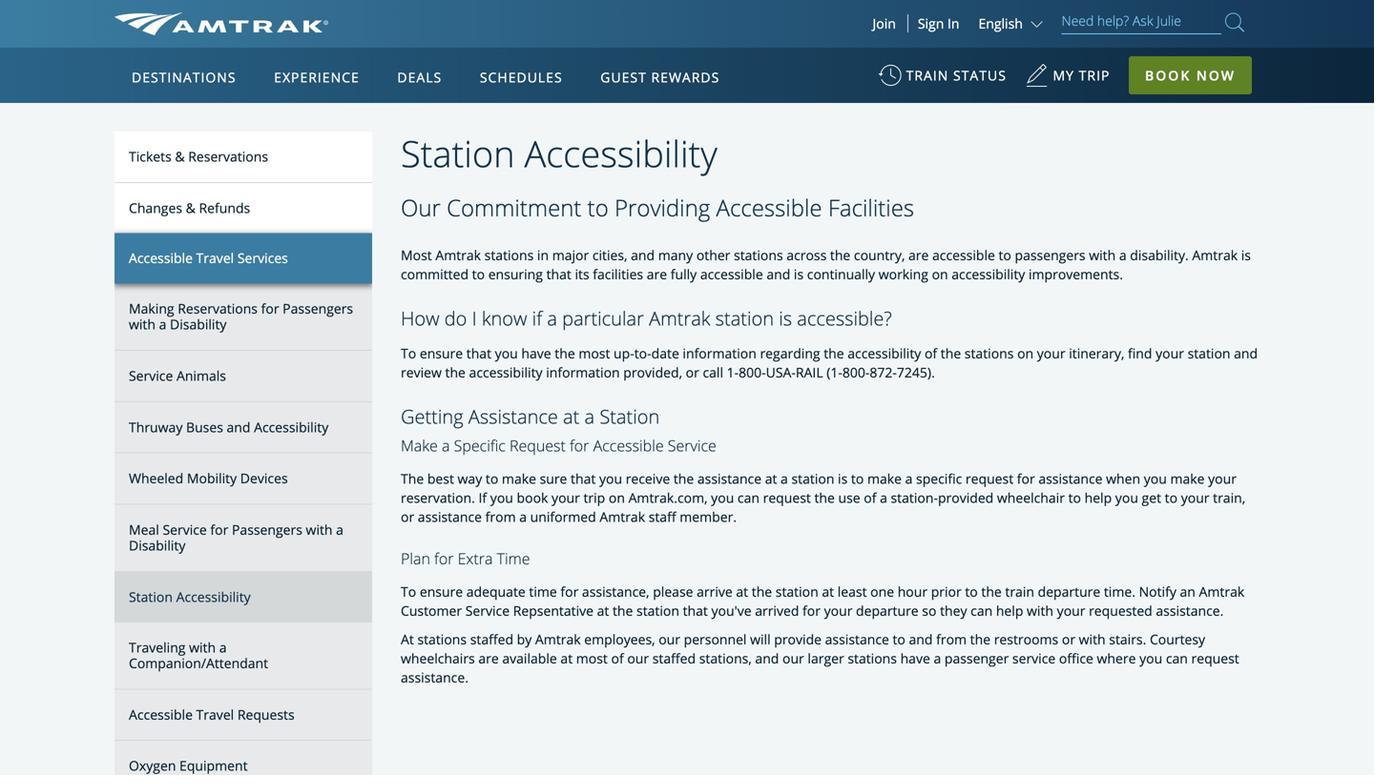 Task type: vqa. For each thing, say whether or not it's contained in the screenshot.
the middle our
yes



Task type: locate. For each thing, give the bounding box(es) containing it.
up-
[[614, 344, 634, 363]]

1 horizontal spatial departure
[[1038, 583, 1101, 601]]

accessibility
[[524, 129, 717, 178], [254, 418, 329, 436], [176, 588, 251, 607]]

1 horizontal spatial assistance.
[[1156, 602, 1224, 620]]

2 horizontal spatial make
[[1171, 470, 1205, 488]]

can right they
[[971, 602, 993, 620]]

2 horizontal spatial or
[[1062, 631, 1076, 649]]

travel for requests
[[196, 706, 234, 724]]

to inside the to ensure adequate time for assistance, please arrive at the station at least one hour prior to the train departure time. notify an amtrak customer service repsentative at the station that you've arrived for your departure so they can help with your requested assistance.
[[401, 583, 416, 601]]

passengers inside making reservations for passengers with a disability
[[283, 300, 353, 318]]

with
[[1089, 246, 1116, 264], [129, 316, 156, 334], [306, 521, 333, 539], [1027, 602, 1054, 620], [1079, 631, 1106, 649], [189, 639, 216, 657]]

passengers inside meal service for passengers with a disability
[[232, 521, 302, 539]]

2 to from the top
[[401, 583, 416, 601]]

2 horizontal spatial accessibility
[[524, 129, 717, 178]]

getting assistance at a station
[[401, 404, 660, 430]]

departure
[[1038, 583, 1101, 601], [856, 602, 919, 620]]

1 horizontal spatial can
[[971, 602, 993, 620]]

or up "office" at the bottom right
[[1062, 631, 1076, 649]]

ensure inside to ensure that you have the most up-to-date information regarding the accessibility of the stations on your itinerary, find your station and review the accessibility information provided, or call 1-800-usa-rail (1-800-872-7245).
[[420, 344, 463, 363]]

for down services on the top left of page
[[261, 300, 279, 318]]

travel
[[196, 249, 234, 267], [196, 706, 234, 724]]

you up member.
[[711, 489, 734, 507]]

amtrak inside the to ensure adequate time for assistance, please arrive at the station at least one hour prior to the train departure time. notify an amtrak customer service repsentative at the station that you've arrived for your departure so they can help with your requested assistance.
[[1199, 583, 1245, 601]]

the inside most amtrak stations in major cities, and many other stations across the country, are accessible to passengers with a disability. amtrak is committed to ensuring that its facilities are fully accessible and is continually working on accessibility improvements.
[[830, 246, 851, 264]]

most inside at stations staffed by amtrak employees, our personnel will provide assistance to and from the restrooms or with stairs. courtesy wheelchairs are available at most of our staffed stations, and our larger stations have a passenger service office where you can request assistance.
[[576, 650, 608, 668]]

0 horizontal spatial departure
[[856, 602, 919, 620]]

0 vertical spatial to
[[401, 344, 416, 363]]

passengers down the devices
[[232, 521, 302, 539]]

know
[[482, 305, 527, 332]]

on left the itinerary, at top right
[[1017, 344, 1034, 363]]

assistance. inside at stations staffed by amtrak employees, our personnel will provide assistance to and from the restrooms or with stairs. courtesy wheelchairs are available at most of our staffed stations, and our larger stations have a passenger service office where you can request assistance.
[[401, 669, 469, 687]]

amtrak down repsentative
[[535, 631, 581, 649]]

1 horizontal spatial 800-
[[843, 364, 870, 382]]

0 horizontal spatial accessibility
[[469, 364, 543, 382]]

2 horizontal spatial are
[[909, 246, 929, 264]]

of right 'use' on the bottom right of the page
[[864, 489, 877, 507]]

2 horizontal spatial on
[[1017, 344, 1034, 363]]

staffed down "personnel"
[[653, 650, 696, 668]]

0 vertical spatial of
[[925, 344, 937, 363]]

mobility
[[187, 470, 237, 488]]

1 horizontal spatial from
[[936, 631, 967, 649]]

2 horizontal spatial request
[[1192, 650, 1240, 668]]

you down stairs.
[[1140, 650, 1163, 668]]

1 horizontal spatial &
[[186, 199, 196, 217]]

wheeled
[[129, 470, 183, 488]]

the
[[830, 246, 851, 264], [555, 344, 575, 363], [824, 344, 844, 363], [941, 344, 961, 363], [445, 364, 466, 382], [674, 470, 694, 488], [815, 489, 835, 507], [752, 583, 772, 601], [981, 583, 1002, 601], [613, 602, 633, 620], [970, 631, 991, 649]]

1 vertical spatial or
[[401, 508, 414, 526]]

travel for services
[[196, 249, 234, 267]]

improvements.
[[1029, 265, 1123, 283]]

0 vertical spatial &
[[175, 147, 185, 166]]

you down "when"
[[1116, 489, 1139, 507]]

assistance. down an at the bottom of page
[[1156, 602, 1224, 620]]

an
[[1180, 583, 1196, 601]]

accessible up receive
[[593, 436, 664, 456]]

0 vertical spatial can
[[738, 489, 760, 507]]

accessible travel requests
[[129, 706, 295, 724]]

at inside at stations staffed by amtrak employees, our personnel will provide assistance to and from the restrooms or with stairs. courtesy wheelchairs are available at most of our staffed stations, and our larger stations have a passenger service office where you can request assistance.
[[561, 650, 573, 668]]

0 vertical spatial assistance.
[[1156, 602, 1224, 620]]

2 vertical spatial are
[[478, 650, 499, 668]]

departure right train at the bottom of page
[[1038, 583, 1101, 601]]

help
[[1085, 489, 1112, 507], [996, 602, 1024, 620]]

usa-
[[766, 364, 796, 382]]

2 vertical spatial request
[[1192, 650, 1240, 668]]

2 horizontal spatial can
[[1166, 650, 1188, 668]]

1 vertical spatial most
[[576, 650, 608, 668]]

oxygen equipment link
[[115, 742, 372, 776]]

book
[[1145, 66, 1191, 84]]

you down know
[[495, 344, 518, 363]]

0 horizontal spatial of
[[611, 650, 624, 668]]

make up book
[[502, 470, 536, 488]]

where
[[1097, 650, 1136, 668]]

a inside meal service for passengers with a disability
[[336, 521, 344, 539]]

service inside meal service for passengers with a disability
[[163, 521, 207, 539]]

have inside to ensure that you have the most up-to-date information regarding the accessibility of the stations on your itinerary, find your station and review the accessibility information provided, or call 1-800-usa-rail (1-800-872-7245).
[[521, 344, 551, 363]]

to right get
[[1165, 489, 1178, 507]]

its
[[575, 265, 589, 283]]

2 ensure from the top
[[420, 583, 463, 601]]

accessibility up traveling with a companion/attendant
[[176, 588, 251, 607]]

service up receive
[[668, 436, 717, 456]]

0 horizontal spatial staffed
[[470, 631, 514, 649]]

disability up animals
[[170, 316, 227, 334]]

1 vertical spatial station accessibility
[[129, 588, 251, 607]]

or inside the best way to make sure that you receive the assistance at a station is to make a specific request for assistance when you make your reservation. if you book your trip on amtrak.com, you can request the use of a station-provided wheelchair to help you get to your train, or assistance from a uniformed amtrak staff member.
[[401, 508, 414, 526]]

& for tickets
[[175, 147, 185, 166]]

1 horizontal spatial on
[[932, 265, 948, 283]]

with inside making reservations for passengers with a disability
[[129, 316, 156, 334]]

0 horizontal spatial can
[[738, 489, 760, 507]]

help down train at the bottom of page
[[996, 602, 1024, 620]]

1 vertical spatial departure
[[856, 602, 919, 620]]

changes & refunds
[[129, 199, 250, 217]]

reservations inside making reservations for passengers with a disability
[[178, 300, 258, 318]]

1 horizontal spatial make
[[868, 470, 902, 488]]

1 vertical spatial station
[[600, 404, 660, 430]]

a inside making reservations for passengers with a disability
[[159, 316, 166, 334]]

review
[[401, 364, 442, 382]]

1 travel from the top
[[196, 249, 234, 267]]

a inside at stations staffed by amtrak employees, our personnel will provide assistance to and from the restrooms or with stairs. courtesy wheelchairs are available at most of our staffed stations, and our larger stations have a passenger service office where you can request assistance.
[[934, 650, 941, 668]]

on right working
[[932, 265, 948, 283]]

for right request
[[570, 436, 589, 456]]

most inside to ensure that you have the most up-to-date information regarding the accessibility of the stations on your itinerary, find your station and review the accessibility information provided, or call 1-800-usa-rail (1-800-872-7245).
[[579, 344, 610, 363]]

service right meal
[[163, 521, 207, 539]]

traveling with a companion/attendant
[[129, 639, 268, 673]]

station inside secondary navigation
[[129, 588, 173, 607]]

arrive
[[697, 583, 733, 601]]

assistance. inside the to ensure adequate time for assistance, please arrive at the station at least one hour prior to the train departure time. notify an amtrak customer service repsentative at the station that you've arrived for your departure so they can help with your requested assistance.
[[1156, 602, 1224, 620]]

how
[[401, 305, 440, 332]]

1 vertical spatial can
[[971, 602, 993, 620]]

if
[[532, 305, 542, 332]]

1 vertical spatial &
[[186, 199, 196, 217]]

0 vertical spatial are
[[909, 246, 929, 264]]

schedules link
[[472, 48, 570, 103]]

plan for extra time
[[401, 549, 530, 569]]

1 horizontal spatial accessibility
[[848, 344, 921, 363]]

accessibility up our commitment to providing accessible facilities at the top of the page
[[524, 129, 717, 178]]

wheeled mobility devices link
[[115, 454, 372, 505]]

1 vertical spatial on
[[1017, 344, 1034, 363]]

1 vertical spatial travel
[[196, 706, 234, 724]]

time.
[[1104, 583, 1136, 601]]

1 vertical spatial ensure
[[420, 583, 463, 601]]

0 vertical spatial station accessibility
[[401, 129, 717, 178]]

for up repsentative
[[561, 583, 579, 601]]

1 horizontal spatial help
[[1085, 489, 1112, 507]]

accessible down other
[[700, 265, 763, 283]]

accessible
[[932, 246, 995, 264], [700, 265, 763, 283]]

information
[[683, 344, 757, 363], [546, 364, 620, 382]]

to right prior
[[965, 583, 978, 601]]

a inside most amtrak stations in major cities, and many other stations across the country, are accessible to passengers with a disability. amtrak is committed to ensuring that its facilities are fully accessible and is continually working on accessibility improvements.
[[1119, 246, 1127, 264]]

1 vertical spatial reservations
[[178, 300, 258, 318]]

passengers down services on the top left of page
[[283, 300, 353, 318]]

1 horizontal spatial or
[[686, 364, 699, 382]]

that inside to ensure that you have the most up-to-date information regarding the accessibility of the stations on your itinerary, find your station and review the accessibility information provided, or call 1-800-usa-rail (1-800-872-7245).
[[466, 344, 492, 363]]

0 horizontal spatial or
[[401, 508, 414, 526]]

1 vertical spatial passengers
[[232, 521, 302, 539]]

accessibility inside most amtrak stations in major cities, and many other stations across the country, are accessible to passengers with a disability. amtrak is committed to ensuring that its facilities are fully accessible and is continually working on accessibility improvements.
[[952, 265, 1025, 283]]

2 horizontal spatial of
[[925, 344, 937, 363]]

ensure inside the to ensure adequate time for assistance, please arrive at the station at least one hour prior to the train departure time. notify an amtrak customer service repsentative at the station that you've arrived for your departure so they can help with your requested assistance.
[[420, 583, 463, 601]]

0 horizontal spatial &
[[175, 147, 185, 166]]

1 horizontal spatial information
[[683, 344, 757, 363]]

1 vertical spatial accessible
[[700, 265, 763, 283]]

to
[[588, 192, 609, 223], [999, 246, 1012, 264], [472, 265, 485, 283], [486, 470, 498, 488], [851, 470, 864, 488], [1069, 489, 1081, 507], [1165, 489, 1178, 507], [965, 583, 978, 601], [893, 631, 906, 649]]

i
[[472, 305, 477, 332]]

1 vertical spatial staffed
[[653, 650, 696, 668]]

1 horizontal spatial have
[[901, 650, 930, 668]]

0 vertical spatial travel
[[196, 249, 234, 267]]

help inside the best way to make sure that you receive the assistance at a station is to make a specific request for assistance when you make your reservation. if you book your trip on amtrak.com, you can request the use of a station-provided wheelchair to help you get to your train, or assistance from a uniformed amtrak staff member.
[[1085, 489, 1112, 507]]

accessible up across
[[716, 192, 822, 223]]

regions map image
[[186, 159, 644, 427]]

for inside the best way to make sure that you receive the assistance at a station is to make a specific request for assistance when you make your reservation. if you book your trip on amtrak.com, you can request the use of a station-provided wheelchair to help you get to your train, or assistance from a uniformed amtrak staff member.
[[1017, 470, 1035, 488]]

are down many
[[647, 265, 667, 283]]

station up traveling
[[129, 588, 173, 607]]

amtrak
[[436, 246, 481, 264], [1192, 246, 1238, 264], [649, 305, 711, 332], [600, 508, 645, 526], [1199, 583, 1245, 601], [535, 631, 581, 649]]

0 vertical spatial accessibility
[[952, 265, 1025, 283]]

or left call
[[686, 364, 699, 382]]

station up our
[[401, 129, 515, 178]]

they
[[940, 602, 967, 620]]

ensure up customer
[[420, 583, 463, 601]]

can down courtesy
[[1166, 650, 1188, 668]]

for down the mobility in the left bottom of the page
[[210, 521, 228, 539]]

from inside at stations staffed by amtrak employees, our personnel will provide assistance to and from the restrooms or with stairs. courtesy wheelchairs are available at most of our staffed stations, and our larger stations have a passenger service office where you can request assistance.
[[936, 631, 967, 649]]

accessibility up the 'assistance'
[[469, 364, 543, 382]]

passengers for making reservations for passengers with a disability
[[283, 300, 353, 318]]

to inside to ensure that you have the most up-to-date information regarding the accessibility of the stations on your itinerary, find your station and review the accessibility information provided, or call 1-800-usa-rail (1-800-872-7245).
[[401, 344, 416, 363]]

for inside making reservations for passengers with a disability
[[261, 300, 279, 318]]

you inside at stations staffed by amtrak employees, our personnel will provide assistance to and from the restrooms or with stairs. courtesy wheelchairs are available at most of our staffed stations, and our larger stations have a passenger service office where you can request assistance.
[[1140, 650, 1163, 668]]

0 horizontal spatial assistance.
[[401, 669, 469, 687]]

2 travel from the top
[[196, 706, 234, 724]]

0 horizontal spatial 800-
[[739, 364, 766, 382]]

station accessibility up the commitment at the left top of the page
[[401, 129, 717, 178]]

0 vertical spatial staffed
[[470, 631, 514, 649]]

to for to ensure adequate time for assistance, please arrive at the station at least one hour prior to the train departure time. notify an amtrak customer service repsentative at the station that you've arrived for your departure so they can help with your requested assistance.
[[401, 583, 416, 601]]

amtrak down trip
[[600, 508, 645, 526]]

0 vertical spatial accessibility
[[524, 129, 717, 178]]

most down the employees,
[[576, 650, 608, 668]]

traveling
[[129, 639, 186, 657]]

1 800- from the left
[[739, 364, 766, 382]]

with up "office" at the bottom right
[[1079, 631, 1106, 649]]

with right traveling
[[189, 639, 216, 657]]

changes
[[129, 199, 182, 217]]

2 vertical spatial or
[[1062, 631, 1076, 649]]

that down the i
[[466, 344, 492, 363]]

1 horizontal spatial of
[[864, 489, 877, 507]]

0 vertical spatial accessible
[[932, 246, 995, 264]]

or down reservation.
[[401, 508, 414, 526]]

0 vertical spatial reservations
[[188, 147, 268, 166]]

& inside changes & refunds link
[[186, 199, 196, 217]]

have down if
[[521, 344, 551, 363]]

2 horizontal spatial accessibility
[[952, 265, 1025, 283]]

from
[[485, 508, 516, 526], [936, 631, 967, 649]]

assistance up larger
[[825, 631, 889, 649]]

reservation.
[[401, 489, 475, 507]]

station down 'provided,'
[[600, 404, 660, 430]]

disability.
[[1130, 246, 1189, 264]]

information up call
[[683, 344, 757, 363]]

1 vertical spatial have
[[901, 650, 930, 668]]

1 horizontal spatial accessibility
[[254, 418, 329, 436]]

travel left services on the top left of page
[[196, 249, 234, 267]]

information down up-
[[546, 364, 620, 382]]

meal service for passengers with a disability link
[[115, 505, 372, 573]]

0 horizontal spatial station
[[129, 588, 173, 607]]

the best way to make sure that you receive the assistance at a station is to make a specific request for assistance when you make your reservation. if you book your trip on amtrak.com, you can request the use of a station-provided wheelchair to help you get to your train, or assistance from a uniformed amtrak staff member.
[[401, 470, 1246, 526]]

is inside the best way to make sure that you receive the assistance at a station is to make a specific request for assistance when you make your reservation. if you book your trip on amtrak.com, you can request the use of a station-provided wheelchair to help you get to your train, or assistance from a uniformed amtrak staff member.
[[838, 470, 848, 488]]

equipment
[[179, 757, 248, 776]]

time
[[497, 549, 530, 569]]

0 vertical spatial passengers
[[283, 300, 353, 318]]

800-
[[739, 364, 766, 382], [843, 364, 870, 382]]

to up the if
[[486, 470, 498, 488]]

application inside "banner"
[[186, 159, 644, 427]]

service left animals
[[129, 367, 173, 385]]

can inside at stations staffed by amtrak employees, our personnel will provide assistance to and from the restrooms or with stairs. courtesy wheelchairs are available at most of our staffed stations, and our larger stations have a passenger service office where you can request assistance.
[[1166, 650, 1188, 668]]

0 vertical spatial help
[[1085, 489, 1112, 507]]

a inside traveling with a companion/attendant
[[219, 639, 227, 657]]

1 to from the top
[[401, 344, 416, 363]]

our down the employees,
[[627, 650, 649, 668]]

providing
[[615, 192, 710, 223]]

best
[[427, 470, 454, 488]]

particular
[[562, 305, 644, 332]]

0 horizontal spatial are
[[478, 650, 499, 668]]

that up trip
[[571, 470, 596, 488]]

major
[[552, 246, 589, 264]]

book now
[[1145, 66, 1236, 84]]

0 horizontal spatial help
[[996, 602, 1024, 620]]

disability inside making reservations for passengers with a disability
[[170, 316, 227, 334]]

reservations down the accessible travel services
[[178, 300, 258, 318]]

tickets & reservations
[[129, 147, 268, 166]]

0 horizontal spatial from
[[485, 508, 516, 526]]

our
[[659, 631, 680, 649], [627, 650, 649, 668], [783, 650, 804, 668]]

english
[[979, 14, 1023, 32]]

disability
[[170, 316, 227, 334], [129, 537, 186, 555]]

you right the if
[[490, 489, 513, 507]]

banner containing join
[[0, 0, 1374, 441]]

are up working
[[909, 246, 929, 264]]

tickets
[[129, 147, 172, 166]]

ensure up review
[[420, 344, 463, 363]]

& inside tickets & reservations 'link'
[[175, 147, 185, 166]]

with up service animals
[[129, 316, 156, 334]]

your left train,
[[1181, 489, 1210, 507]]

1 ensure from the top
[[420, 344, 463, 363]]

0 vertical spatial ensure
[[420, 344, 463, 363]]

2 vertical spatial station
[[129, 588, 173, 607]]

service inside service animals link
[[129, 367, 173, 385]]

2 make from the left
[[868, 470, 902, 488]]

meal
[[129, 521, 159, 539]]

station
[[401, 129, 515, 178], [600, 404, 660, 430], [129, 588, 173, 607]]

can inside the to ensure adequate time for assistance, please arrive at the station at least one hour prior to the train departure time. notify an amtrak customer service repsentative at the station that you've arrived for your departure so they can help with your requested assistance.
[[971, 602, 993, 620]]

service animals link
[[115, 351, 372, 403]]

facilities
[[593, 265, 643, 283]]

station-
[[891, 489, 938, 507]]

train
[[1005, 583, 1035, 601]]

ensure for customer
[[420, 583, 463, 601]]

staffed left by
[[470, 631, 514, 649]]

or
[[686, 364, 699, 382], [401, 508, 414, 526], [1062, 631, 1076, 649]]

of inside the best way to make sure that you receive the assistance at a station is to make a specific request for assistance when you make your reservation. if you book your trip on amtrak.com, you can request the use of a station-provided wheelchair to help you get to your train, or assistance from a uniformed amtrak staff member.
[[864, 489, 877, 507]]

station inside to ensure that you have the most up-to-date information regarding the accessibility of the stations on your itinerary, find your station and review the accessibility information provided, or call 1-800-usa-rail (1-800-872-7245).
[[1188, 344, 1231, 363]]

stairs.
[[1109, 631, 1147, 649]]

0 horizontal spatial accessible
[[700, 265, 763, 283]]

to up cities,
[[588, 192, 609, 223]]

are left available
[[478, 650, 499, 668]]

make right "when"
[[1171, 470, 1205, 488]]

1 vertical spatial from
[[936, 631, 967, 649]]

in
[[948, 14, 960, 32]]

amtrak.com,
[[629, 489, 708, 507]]

cities,
[[593, 246, 628, 264]]

0 vertical spatial on
[[932, 265, 948, 283]]

assistance up member.
[[698, 470, 762, 488]]

travel left requests
[[196, 706, 234, 724]]

1 vertical spatial help
[[996, 602, 1024, 620]]

0 vertical spatial request
[[966, 470, 1014, 488]]

specific
[[916, 470, 962, 488]]

request
[[510, 436, 566, 456]]

is up 'use' on the bottom right of the page
[[838, 470, 848, 488]]

staffed
[[470, 631, 514, 649], [653, 650, 696, 668]]

our left "personnel"
[[659, 631, 680, 649]]

destinations
[[132, 68, 236, 86]]

disability inside meal service for passengers with a disability
[[129, 537, 186, 555]]

service down adequate
[[465, 602, 510, 620]]

1 vertical spatial disability
[[129, 537, 186, 555]]

wheeled mobility devices
[[129, 470, 288, 488]]

animals
[[177, 367, 226, 385]]

to left the ensuring
[[472, 265, 485, 283]]

service
[[129, 367, 173, 385], [668, 436, 717, 456], [163, 521, 207, 539], [465, 602, 510, 620]]

changes & refunds link
[[115, 183, 372, 234]]

station accessibility
[[401, 129, 717, 178], [129, 588, 251, 607]]

accessibility down passengers
[[952, 265, 1025, 283]]

have down so
[[901, 650, 930, 668]]

1 vertical spatial information
[[546, 364, 620, 382]]

to up customer
[[401, 583, 416, 601]]

assistance inside at stations staffed by amtrak employees, our personnel will provide assistance to and from the restrooms or with stairs. courtesy wheelchairs are available at most of our staffed stations, and our larger stations have a passenger service office where you can request assistance.
[[825, 631, 889, 649]]

make up station-
[[868, 470, 902, 488]]

our down provide at the right bottom of the page
[[783, 650, 804, 668]]

1 vertical spatial assistance.
[[401, 669, 469, 687]]

request up the "provided"
[[966, 470, 1014, 488]]

application
[[186, 159, 644, 427]]

oxygen equipment
[[129, 757, 248, 776]]

1 horizontal spatial station
[[401, 129, 515, 178]]

& left refunds
[[186, 199, 196, 217]]

1 vertical spatial of
[[864, 489, 877, 507]]

passengers for meal service for passengers with a disability
[[232, 521, 302, 539]]

or inside to ensure that you have the most up-to-date information regarding the accessibility of the stations on your itinerary, find your station and review the accessibility information provided, or call 1-800-usa-rail (1-800-872-7245).
[[686, 364, 699, 382]]

wheelchairs
[[401, 650, 475, 668]]

station accessibility inside secondary navigation
[[129, 588, 251, 607]]

provide
[[774, 631, 822, 649]]

train,
[[1213, 489, 1246, 507]]

1 horizontal spatial are
[[647, 265, 667, 283]]

2 vertical spatial on
[[609, 489, 625, 507]]

assistance down reservation.
[[418, 508, 482, 526]]

0 vertical spatial most
[[579, 344, 610, 363]]

amtrak up date
[[649, 305, 711, 332]]

0 vertical spatial from
[[485, 508, 516, 526]]

with down wheeled mobility devices link
[[306, 521, 333, 539]]

banner
[[0, 0, 1374, 441]]

can right the amtrak.com,
[[738, 489, 760, 507]]

if
[[479, 489, 487, 507]]

0 vertical spatial disability
[[170, 316, 227, 334]]

&
[[175, 147, 185, 166], [186, 199, 196, 217]]

request left 'use' on the bottom right of the page
[[763, 489, 811, 507]]

0 horizontal spatial make
[[502, 470, 536, 488]]

make
[[502, 470, 536, 488], [868, 470, 902, 488], [1171, 470, 1205, 488]]



Task type: describe. For each thing, give the bounding box(es) containing it.
accessible travel requests link
[[115, 690, 372, 742]]

country,
[[854, 246, 905, 264]]

on inside the best way to make sure that you receive the assistance at a station is to make a specific request for assistance when you make your reservation. if you book your trip on amtrak.com, you can request the use of a station-provided wheelchair to help you get to your train, or assistance from a uniformed amtrak staff member.
[[609, 489, 625, 507]]

get
[[1142, 489, 1162, 507]]

devices
[[240, 470, 288, 488]]

plan
[[401, 549, 430, 569]]

or inside at stations staffed by amtrak employees, our personnel will provide assistance to and from the restrooms or with stairs. courtesy wheelchairs are available at most of our staffed stations, and our larger stations have a passenger service office where you can request assistance.
[[1062, 631, 1076, 649]]

0 vertical spatial departure
[[1038, 583, 1101, 601]]

requested
[[1089, 602, 1153, 620]]

stations inside to ensure that you have the most up-to-date information regarding the accessibility of the stations on your itinerary, find your station and review the accessibility information provided, or call 1-800-usa-rail (1-800-872-7245).
[[965, 344, 1014, 363]]

meal service for passengers with a disability
[[129, 521, 344, 555]]

& for changes
[[186, 199, 196, 217]]

for inside meal service for passengers with a disability
[[210, 521, 228, 539]]

guest
[[601, 68, 647, 86]]

service animals
[[129, 367, 226, 385]]

0 horizontal spatial accessibility
[[176, 588, 251, 607]]

2 horizontal spatial our
[[783, 650, 804, 668]]

amtrak inside at stations staffed by amtrak employees, our personnel will provide assistance to and from the restrooms or with stairs. courtesy wheelchairs are available at most of our staffed stations, and our larger stations have a passenger service office where you can request assistance.
[[535, 631, 581, 649]]

1 vertical spatial accessibility
[[848, 344, 921, 363]]

extra
[[458, 549, 493, 569]]

1 horizontal spatial station accessibility
[[401, 129, 717, 178]]

2 horizontal spatial station
[[600, 404, 660, 430]]

your up uniformed
[[552, 489, 580, 507]]

disability for reservations
[[170, 316, 227, 334]]

with inside the to ensure adequate time for assistance, please arrive at the station at least one hour prior to the train departure time. notify an amtrak customer service repsentative at the station that you've arrived for your departure so they can help with your requested assistance.
[[1027, 602, 1054, 620]]

sign in button
[[918, 14, 960, 32]]

one
[[871, 583, 894, 601]]

station inside the best way to make sure that you receive the assistance at a station is to make a specific request for assistance when you make your reservation. if you book your trip on amtrak.com, you can request the use of a station-provided wheelchair to help you get to your train, or assistance from a uniformed amtrak staff member.
[[792, 470, 835, 488]]

amtrak image
[[115, 12, 329, 35]]

your down least
[[824, 602, 853, 620]]

you inside to ensure that you have the most up-to-date information regarding the accessibility of the stations on your itinerary, find your station and review the accessibility information provided, or call 1-800-usa-rail (1-800-872-7245).
[[495, 344, 518, 363]]

amtrak inside the best way to make sure that you receive the assistance at a station is to make a specific request for assistance when you make your reservation. if you book your trip on amtrak.com, you can request the use of a station-provided wheelchair to help you get to your train, or assistance from a uniformed amtrak staff member.
[[600, 508, 645, 526]]

at inside the best way to make sure that you receive the assistance at a station is to make a specific request for assistance when you make your reservation. if you book your trip on amtrak.com, you can request the use of a station-provided wheelchair to help you get to your train, or assistance from a uniformed amtrak staff member.
[[765, 470, 777, 488]]

sign
[[918, 14, 944, 32]]

with inside traveling with a companion/attendant
[[189, 639, 216, 657]]

secondary navigation
[[115, 132, 401, 776]]

the
[[401, 470, 424, 488]]

disability for service
[[129, 537, 186, 555]]

at stations staffed by amtrak employees, our personnel will provide assistance to and from the restrooms or with stairs. courtesy wheelchairs are available at most of our staffed stations, and our larger stations have a passenger service office where you can request assistance.
[[401, 631, 1240, 687]]

to inside at stations staffed by amtrak employees, our personnel will provide assistance to and from the restrooms or with stairs. courtesy wheelchairs are available at most of our staffed stations, and our larger stations have a passenger service office where you can request assistance.
[[893, 631, 906, 649]]

your right find
[[1156, 344, 1184, 363]]

arrived
[[755, 602, 799, 620]]

our
[[401, 192, 441, 223]]

make a specific request for accessible service
[[401, 436, 717, 456]]

accessible down changes
[[129, 249, 193, 267]]

oxygen
[[129, 757, 176, 776]]

ensure for review
[[420, 344, 463, 363]]

time
[[529, 583, 557, 601]]

help inside the to ensure adequate time for assistance, please arrive at the station at least one hour prior to the train departure time. notify an amtrak customer service repsentative at the station that you've arrived for your departure so they can help with your requested assistance.
[[996, 602, 1024, 620]]

by
[[517, 631, 532, 649]]

tickets & reservations link
[[115, 132, 372, 183]]

to inside the to ensure adequate time for assistance, please arrive at the station at least one hour prior to the train departure time. notify an amtrak customer service repsentative at the station that you've arrived for your departure so they can help with your requested assistance.
[[965, 583, 978, 601]]

you up trip
[[599, 470, 622, 488]]

restrooms
[[994, 631, 1059, 649]]

experience button
[[266, 51, 367, 104]]

1 horizontal spatial staffed
[[653, 650, 696, 668]]

status
[[953, 66, 1007, 84]]

at
[[401, 631, 414, 649]]

make
[[401, 436, 438, 456]]

do
[[445, 305, 467, 332]]

staff
[[649, 508, 676, 526]]

with inside most amtrak stations in major cities, and many other stations across the country, are accessible to passengers with a disability. amtrak is committed to ensuring that its facilities are fully accessible and is continually working on accessibility improvements.
[[1089, 246, 1116, 264]]

1 horizontal spatial our
[[659, 631, 680, 649]]

accessible travel services
[[129, 249, 288, 267]]

available
[[502, 650, 557, 668]]

services
[[238, 249, 288, 267]]

stations,
[[699, 650, 752, 668]]

repsentative
[[513, 602, 594, 620]]

our commitment to providing accessible facilities
[[401, 192, 914, 223]]

0 horizontal spatial our
[[627, 650, 649, 668]]

0 vertical spatial information
[[683, 344, 757, 363]]

member.
[[680, 508, 737, 526]]

1-
[[727, 364, 739, 382]]

most amtrak stations in major cities, and many other stations across the country, are accessible to passengers with a disability. amtrak is committed to ensuring that its facilities are fully accessible and is continually working on accessibility improvements.
[[401, 246, 1251, 283]]

Please enter your search item search field
[[1062, 10, 1222, 34]]

you up get
[[1144, 470, 1167, 488]]

rewards
[[651, 68, 720, 86]]

of inside at stations staffed by amtrak employees, our personnel will provide assistance to and from the restrooms or with stairs. courtesy wheelchairs are available at most of our staffed stations, and our larger stations have a passenger service office where you can request assistance.
[[611, 650, 624, 668]]

to for to ensure that you have the most up-to-date information regarding the accessibility of the stations on your itinerary, find your station and review the accessibility information provided, or call 1-800-usa-rail (1-800-872-7245).
[[401, 344, 416, 363]]

notify
[[1139, 583, 1177, 601]]

your up train,
[[1208, 470, 1237, 488]]

can inside the best way to make sure that you receive the assistance at a station is to make a specific request for assistance when you make your reservation. if you book your trip on amtrak.com, you can request the use of a station-provided wheelchair to help you get to your train, or assistance from a uniformed amtrak staff member.
[[738, 489, 760, 507]]

schedules
[[480, 68, 563, 86]]

facilities
[[828, 192, 914, 223]]

amtrak up committed
[[436, 246, 481, 264]]

1 vertical spatial accessibility
[[254, 418, 329, 436]]

trip
[[584, 489, 605, 507]]

service inside the to ensure adequate time for assistance, please arrive at the station at least one hour prior to the train departure time. notify an amtrak customer service repsentative at the station that you've arrived for your departure so they can help with your requested assistance.
[[465, 602, 510, 620]]

1 vertical spatial are
[[647, 265, 667, 283]]

is right disability.
[[1241, 246, 1251, 264]]

reservations inside 'link'
[[188, 147, 268, 166]]

assistance,
[[582, 583, 650, 601]]

with inside at stations staffed by amtrak employees, our personnel will provide assistance to and from the restrooms or with stairs. courtesy wheelchairs are available at most of our staffed stations, and our larger stations have a passenger service office where you can request assistance.
[[1079, 631, 1106, 649]]

to left passengers
[[999, 246, 1012, 264]]

personnel
[[684, 631, 747, 649]]

2 vertical spatial accessibility
[[469, 364, 543, 382]]

courtesy
[[1150, 631, 1206, 649]]

join button
[[861, 14, 908, 32]]

provided
[[938, 489, 994, 507]]

872-
[[870, 364, 897, 382]]

to right wheelchair at right bottom
[[1069, 489, 1081, 507]]

3 make from the left
[[1171, 470, 1205, 488]]

train
[[906, 66, 949, 84]]

my trip
[[1053, 66, 1110, 84]]

amtrak right disability.
[[1192, 246, 1238, 264]]

other
[[697, 246, 730, 264]]

on inside to ensure that you have the most up-to-date information regarding the accessibility of the stations on your itinerary, find your station and review the accessibility information provided, or call 1-800-usa-rail (1-800-872-7245).
[[1017, 344, 1034, 363]]

for right plan on the bottom left of the page
[[434, 549, 454, 569]]

and inside to ensure that you have the most up-to-date information regarding the accessibility of the stations on your itinerary, find your station and review the accessibility information provided, or call 1-800-usa-rail (1-800-872-7245).
[[1234, 344, 1258, 363]]

is up regarding
[[779, 305, 792, 332]]

with inside meal service for passengers with a disability
[[306, 521, 333, 539]]

you've
[[712, 602, 752, 620]]

on inside most amtrak stations in major cities, and many other stations across the country, are accessible to passengers with a disability. amtrak is committed to ensuring that its facilities are fully accessible and is continually working on accessibility improvements.
[[932, 265, 948, 283]]

2 800- from the left
[[843, 364, 870, 382]]

0 vertical spatial station
[[401, 129, 515, 178]]

to up 'use' on the bottom right of the page
[[851, 470, 864, 488]]

office
[[1059, 650, 1094, 668]]

companion/attendant
[[129, 655, 268, 673]]

rail
[[796, 364, 823, 382]]

working
[[879, 265, 929, 283]]

date
[[652, 344, 679, 363]]

accessible travel services link
[[115, 233, 372, 284]]

trip
[[1079, 66, 1110, 84]]

and inside secondary navigation
[[227, 418, 251, 436]]

0 horizontal spatial request
[[763, 489, 811, 507]]

so
[[922, 602, 937, 620]]

service
[[1013, 650, 1056, 668]]

station accessibility link
[[115, 573, 372, 623]]

accessible up oxygen at the left
[[129, 706, 193, 724]]

train status link
[[879, 57, 1007, 104]]

please
[[653, 583, 693, 601]]

of inside to ensure that you have the most up-to-date information regarding the accessibility of the stations on your itinerary, find your station and review the accessibility information provided, or call 1-800-usa-rail (1-800-872-7245).
[[925, 344, 937, 363]]

book now button
[[1129, 56, 1252, 94]]

thruway buses and accessibility
[[129, 418, 329, 436]]

buses
[[186, 418, 223, 436]]

the inside at stations staffed by amtrak employees, our personnel will provide assistance to and from the restrooms or with stairs. courtesy wheelchairs are available at most of our staffed stations, and our larger stations have a passenger service office where you can request assistance.
[[970, 631, 991, 649]]

assistance up wheelchair at right bottom
[[1039, 470, 1103, 488]]

making reservations for passengers with a disability link
[[115, 284, 372, 351]]

is down across
[[794, 265, 804, 283]]

traveling with a companion/attendant link
[[115, 623, 372, 690]]

adequate
[[466, 583, 526, 601]]

1 make from the left
[[502, 470, 536, 488]]

guest rewards
[[601, 68, 720, 86]]

request inside at stations staffed by amtrak employees, our personnel will provide assistance to and from the restrooms or with stairs. courtesy wheelchairs are available at most of our staffed stations, and our larger stations have a passenger service office where you can request assistance.
[[1192, 650, 1240, 668]]

deals
[[397, 68, 442, 86]]

search icon image
[[1225, 9, 1245, 35]]

for up provide at the right bottom of the page
[[803, 602, 821, 620]]

from inside the best way to make sure that you receive the assistance at a station is to make a specific request for assistance when you make your reservation. if you book your trip on amtrak.com, you can request the use of a station-provided wheelchair to help you get to your train, or assistance from a uniformed amtrak staff member.
[[485, 508, 516, 526]]

that inside the best way to make sure that you receive the assistance at a station is to make a specific request for assistance when you make your reservation. if you book your trip on amtrak.com, you can request the use of a station-provided wheelchair to help you get to your train, or assistance from a uniformed amtrak staff member.
[[571, 470, 596, 488]]

are inside at stations staffed by amtrak employees, our personnel will provide assistance to and from the restrooms or with stairs. courtesy wheelchairs are available at most of our staffed stations, and our larger stations have a passenger service office where you can request assistance.
[[478, 650, 499, 668]]

your up "office" at the bottom right
[[1057, 602, 1086, 620]]

that inside the to ensure adequate time for assistance, please arrive at the station at least one hour prior to the train departure time. notify an amtrak customer service repsentative at the station that you've arrived for your departure so they can help with your requested assistance.
[[683, 602, 708, 620]]

itinerary,
[[1069, 344, 1125, 363]]

english button
[[979, 14, 1047, 32]]

find
[[1128, 344, 1152, 363]]

making reservations for passengers with a disability
[[129, 300, 353, 334]]

that inside most amtrak stations in major cities, and many other stations across the country, are accessible to passengers with a disability. amtrak is committed to ensuring that its facilities are fully accessible and is continually working on accessibility improvements.
[[546, 265, 572, 283]]

will
[[750, 631, 771, 649]]

your left the itinerary, at top right
[[1037, 344, 1066, 363]]

have inside at stations staffed by amtrak employees, our personnel will provide assistance to and from the restrooms or with stairs. courtesy wheelchairs are available at most of our staffed stations, and our larger stations have a passenger service office where you can request assistance.
[[901, 650, 930, 668]]

sign in
[[918, 14, 960, 32]]



